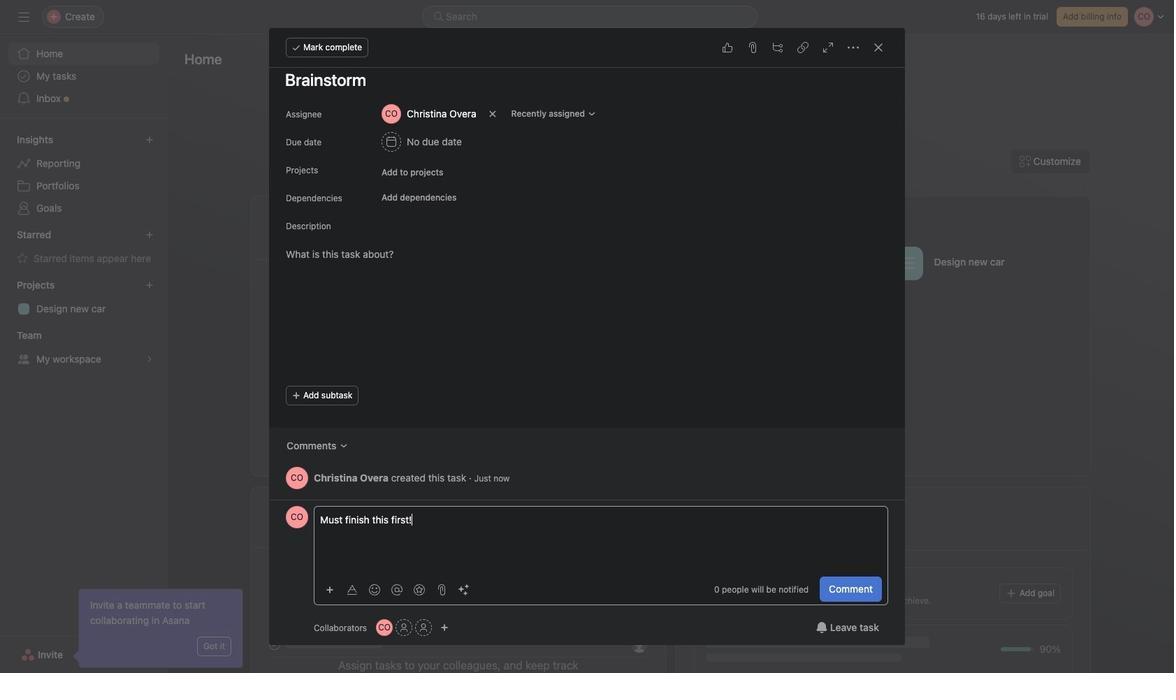 Task type: describe. For each thing, give the bounding box(es) containing it.
list image
[[898, 255, 915, 272]]

comments image
[[339, 442, 348, 450]]

close task pane image
[[873, 42, 884, 53]]

formatting image
[[347, 584, 358, 595]]

Task Name text field
[[276, 64, 888, 96]]

attachments: add a file to this task, brainstorm image
[[747, 42, 758, 53]]

brainstorm dialog
[[269, 24, 905, 645]]

attach a file or paste an image image
[[436, 584, 447, 595]]

insert an object image
[[326, 585, 334, 594]]

add profile photo image
[[269, 208, 303, 242]]

teams element
[[0, 323, 168, 373]]

Mark complete checkbox
[[266, 298, 283, 315]]

mark complete image
[[266, 298, 283, 315]]



Task type: vqa. For each thing, say whether or not it's contained in the screenshot.
the right Add or remove collaborators Image
yes



Task type: locate. For each thing, give the bounding box(es) containing it.
emoji image
[[369, 584, 380, 595]]

insights element
[[0, 127, 168, 222]]

add subtask image
[[772, 42, 783, 53]]

appreciations image
[[414, 584, 425, 595]]

list item
[[700, 246, 735, 281]]

at mention image
[[391, 584, 403, 595]]

add or remove collaborators image
[[440, 623, 449, 632]]

hide sidebar image
[[18, 11, 29, 22]]

full screen image
[[823, 42, 834, 53]]

remove assignee image
[[488, 110, 497, 118]]

ai assist options image
[[458, 584, 470, 595]]

toolbar
[[320, 579, 477, 599]]

open user profile image
[[286, 467, 308, 489]]

tooltip
[[75, 589, 243, 667]]

copy task link image
[[797, 42, 809, 53]]

main content
[[269, 24, 905, 507]]

0 likes. click to like this task image
[[722, 42, 733, 53]]

projects element
[[0, 273, 168, 323]]

global element
[[0, 34, 168, 118]]

toolbar inside brainstorm dialog
[[320, 579, 477, 599]]

starred element
[[0, 222, 168, 273]]

open user profile image
[[286, 506, 308, 528]]

more actions for this task image
[[848, 42, 859, 53]]

add or remove collaborators image
[[376, 619, 393, 636]]

list box
[[422, 6, 758, 28]]



